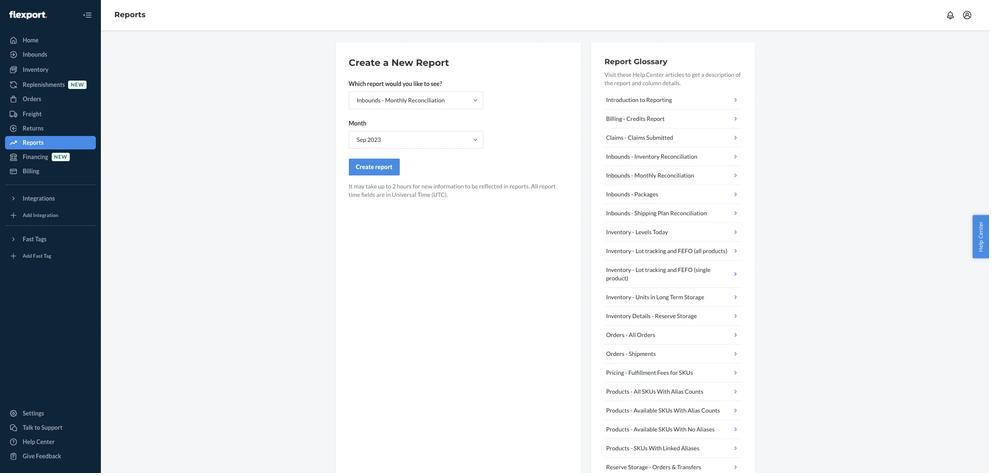 Task type: vqa. For each thing, say whether or not it's contained in the screenshot.
topmost for
yes



Task type: locate. For each thing, give the bounding box(es) containing it.
reserve inside button
[[655, 313, 676, 320]]

create up which
[[349, 57, 381, 69]]

inbounds for inbounds - packages button
[[606, 191, 630, 198]]

open account menu image
[[962, 10, 973, 20]]

1 vertical spatial lot
[[636, 267, 644, 274]]

1 vertical spatial and
[[667, 248, 677, 255]]

0 vertical spatial for
[[413, 183, 420, 190]]

reconciliation inside "button"
[[661, 153, 698, 160]]

-
[[382, 97, 384, 104], [624, 115, 626, 122], [625, 134, 627, 141], [631, 153, 633, 160], [631, 172, 633, 179], [631, 191, 633, 198], [631, 210, 633, 217], [633, 229, 635, 236], [633, 248, 635, 255], [633, 267, 635, 274], [633, 294, 635, 301], [652, 313, 654, 320], [626, 332, 628, 339], [626, 351, 628, 358], [625, 370, 627, 377], [631, 389, 633, 396], [631, 407, 633, 415], [631, 426, 633, 433], [631, 445, 633, 452], [649, 464, 651, 471]]

billing down 'introduction'
[[606, 115, 622, 122]]

inventory for inventory - lot tracking and fefo (single product)
[[606, 267, 631, 274]]

1 vertical spatial add
[[23, 253, 32, 260]]

1 horizontal spatial help
[[633, 71, 645, 78]]

reconciliation down inbounds - inventory reconciliation "button" on the right top
[[658, 172, 694, 179]]

1 vertical spatial center
[[977, 222, 985, 239]]

1 horizontal spatial for
[[670, 370, 678, 377]]

- left 'packages'
[[631, 191, 633, 198]]

storage right term
[[684, 294, 704, 301]]

shipping
[[635, 210, 657, 217]]

report left would
[[367, 80, 384, 87]]

- for inventory - lot tracking and fefo (single product) 'button'
[[633, 267, 635, 274]]

fefo
[[678, 248, 693, 255], [678, 267, 693, 274]]

term
[[670, 294, 683, 301]]

inbounds inside "button"
[[606, 153, 630, 160]]

to right talk
[[35, 425, 40, 432]]

tags
[[35, 236, 47, 243]]

help inside button
[[977, 240, 985, 252]]

report glossary
[[605, 57, 668, 66]]

inventory down product)
[[606, 294, 631, 301]]

available down products - all skus with alias counts
[[634, 407, 658, 415]]

- down fulfillment
[[631, 389, 633, 396]]

in left reports.
[[504, 183, 509, 190]]

and down inventory - lot tracking and fefo (all products) button
[[667, 267, 677, 274]]

- for orders - shipments button
[[626, 351, 628, 358]]

0 vertical spatial center
[[646, 71, 664, 78]]

report
[[416, 57, 449, 69], [605, 57, 632, 66], [647, 115, 665, 122]]

inbounds left 'packages'
[[606, 191, 630, 198]]

add for add fast tag
[[23, 253, 32, 260]]

1 vertical spatial fast
[[33, 253, 43, 260]]

orders - all orders
[[606, 332, 655, 339]]

lot inside the inventory - lot tracking and fefo (single product)
[[636, 267, 644, 274]]

1 vertical spatial storage
[[677, 313, 697, 320]]

inventory for inventory - levels today
[[606, 229, 631, 236]]

feedback
[[36, 453, 61, 460]]

alias for products - all skus with alias counts
[[671, 389, 684, 396]]

new inside it may take up to 2 hours for new information to be reflected in reports. all report time fields are in universal time (utc).
[[422, 183, 432, 190]]

inventory for inventory details - reserve storage
[[606, 313, 631, 320]]

inbounds - inventory reconciliation button
[[605, 148, 741, 167]]

aliases inside button
[[697, 426, 715, 433]]

1 vertical spatial reserve
[[606, 464, 627, 471]]

0 vertical spatial tracking
[[645, 248, 666, 255]]

a left new on the left top of the page
[[383, 57, 389, 69]]

to inside visit these help center articles to get a description of the report and column details.
[[686, 71, 691, 78]]

lot
[[636, 248, 644, 255], [636, 267, 644, 274]]

0 vertical spatial a
[[383, 57, 389, 69]]

inbounds down claims - claims submitted
[[606, 153, 630, 160]]

1 horizontal spatial claims
[[628, 134, 645, 141]]

inbounds - monthly reconciliation button
[[605, 167, 741, 185]]

inventory inside inventory link
[[23, 66, 49, 73]]

0 vertical spatial all
[[531, 183, 538, 190]]

inbounds - monthly reconciliation inside 'button'
[[606, 172, 694, 179]]

fefo inside the inventory - lot tracking and fefo (single product)
[[678, 267, 693, 274]]

sep 2023
[[357, 136, 381, 143]]

report up "see?"
[[416, 57, 449, 69]]

and inside the inventory - lot tracking and fefo (single product)
[[667, 267, 677, 274]]

and
[[632, 79, 642, 87], [667, 248, 677, 255], [667, 267, 677, 274]]

hours
[[397, 183, 412, 190]]

tracking
[[645, 248, 666, 255], [645, 267, 666, 274]]

1 vertical spatial create
[[356, 164, 374, 171]]

1 horizontal spatial reserve
[[655, 313, 676, 320]]

- left credits
[[624, 115, 626, 122]]

- left shipments on the bottom right of the page
[[626, 351, 628, 358]]

0 horizontal spatial inbounds - monthly reconciliation
[[357, 97, 445, 104]]

0 vertical spatial monthly
[[385, 97, 407, 104]]

add fast tag
[[23, 253, 51, 260]]

1 vertical spatial for
[[670, 370, 678, 377]]

inventory down claims - claims submitted
[[635, 153, 660, 160]]

0 horizontal spatial in
[[386, 191, 391, 198]]

- left shipping
[[631, 210, 633, 217]]

4 products from the top
[[606, 445, 630, 452]]

details
[[633, 313, 651, 320]]

reports link
[[114, 10, 146, 19], [5, 136, 96, 150]]

- up products - skus with linked aliases
[[631, 426, 633, 433]]

orders - shipments button
[[605, 345, 741, 364]]

add integration link
[[5, 209, 96, 222]]

and down inventory - levels today button
[[667, 248, 677, 255]]

all right reports.
[[531, 183, 538, 190]]

tracking for (all
[[645, 248, 666, 255]]

reporting
[[646, 96, 672, 103]]

reserve storage - orders & transfers button
[[605, 459, 741, 474]]

0 horizontal spatial monthly
[[385, 97, 407, 104]]

- for products - all skus with alias counts button
[[631, 389, 633, 396]]

products - available skus with alias counts button
[[605, 402, 741, 421]]

0 vertical spatial and
[[632, 79, 642, 87]]

orders - shipments
[[606, 351, 656, 358]]

and for inventory - lot tracking and fefo (all products)
[[667, 248, 677, 255]]

2 horizontal spatial new
[[422, 183, 432, 190]]

reports
[[114, 10, 146, 19], [23, 139, 44, 146]]

create for create a new report
[[349, 57, 381, 69]]

and left column
[[632, 79, 642, 87]]

new for financing
[[54, 154, 67, 160]]

tracking inside the inventory - lot tracking and fefo (single product)
[[645, 267, 666, 274]]

inventory inside inventory - levels today button
[[606, 229, 631, 236]]

products - available skus with no aliases button
[[605, 421, 741, 440]]

alias for products - available skus with alias counts
[[688, 407, 700, 415]]

tracking down today
[[645, 248, 666, 255]]

(all
[[694, 248, 702, 255]]

fefo left (single
[[678, 267, 693, 274]]

these
[[617, 71, 632, 78]]

1 horizontal spatial inbounds - monthly reconciliation
[[606, 172, 694, 179]]

report for billing - credits report
[[647, 115, 665, 122]]

1 horizontal spatial monthly
[[635, 172, 657, 179]]

0 vertical spatial in
[[504, 183, 509, 190]]

- down claims - claims submitted
[[631, 153, 633, 160]]

1 add from the top
[[23, 213, 32, 219]]

financing
[[23, 153, 48, 161]]

lot inside button
[[636, 248, 644, 255]]

fast tags button
[[5, 233, 96, 246]]

center inside visit these help center articles to get a description of the report and column details.
[[646, 71, 664, 78]]

1 vertical spatial tracking
[[645, 267, 666, 274]]

0 horizontal spatial reports link
[[5, 136, 96, 150]]

0 horizontal spatial new
[[54, 154, 67, 160]]

billing down financing
[[23, 168, 39, 175]]

1 products from the top
[[606, 389, 630, 396]]

0 horizontal spatial reserve
[[606, 464, 627, 471]]

- up reserve storage - orders & transfers
[[631, 445, 633, 452]]

counts for products - all skus with alias counts
[[685, 389, 704, 396]]

fields
[[362, 191, 375, 198]]

are
[[376, 191, 385, 198]]

fast left tag
[[33, 253, 43, 260]]

new up the billing link
[[54, 154, 67, 160]]

all inside button
[[634, 389, 641, 396]]

0 vertical spatial new
[[71, 82, 84, 88]]

skus
[[679, 370, 693, 377], [642, 389, 656, 396], [659, 407, 673, 415], [659, 426, 673, 433], [634, 445, 648, 452]]

- right details
[[652, 313, 654, 320]]

fefo left the (all
[[678, 248, 693, 255]]

1 vertical spatial inbounds - monthly reconciliation
[[606, 172, 694, 179]]

1 horizontal spatial help center
[[977, 222, 985, 252]]

no
[[688, 426, 696, 433]]

2 add from the top
[[23, 253, 32, 260]]

to right like
[[424, 80, 430, 87]]

billing link
[[5, 165, 96, 178]]

1 vertical spatial available
[[634, 426, 658, 433]]

fast
[[23, 236, 34, 243], [33, 253, 43, 260]]

skus up products - available skus with no aliases
[[659, 407, 673, 415]]

1 horizontal spatial billing
[[606, 115, 622, 122]]

report inside visit these help center articles to get a description of the report and column details.
[[614, 79, 631, 87]]

0 vertical spatial fefo
[[678, 248, 693, 255]]

0 vertical spatial reports link
[[114, 10, 146, 19]]

- for inventory - lot tracking and fefo (all products) button
[[633, 248, 635, 255]]

- right pricing at the right bottom
[[625, 370, 627, 377]]

inventory down inventory - levels today
[[606, 248, 631, 255]]

2 vertical spatial storage
[[628, 464, 648, 471]]

- for 'products - available skus with no aliases' button
[[631, 426, 633, 433]]

1 vertical spatial in
[[386, 191, 391, 198]]

products for products - all skus with alias counts
[[606, 389, 630, 396]]

- inside 'button'
[[631, 172, 633, 179]]

today
[[653, 229, 668, 236]]

to left the be
[[465, 183, 471, 190]]

monthly up 'packages'
[[635, 172, 657, 179]]

0 vertical spatial lot
[[636, 248, 644, 255]]

inbounds - monthly reconciliation down inbounds - inventory reconciliation
[[606, 172, 694, 179]]

all down fulfillment
[[634, 389, 641, 396]]

reserve down long
[[655, 313, 676, 320]]

inventory inside the inventory - lot tracking and fefo (single product)
[[606, 267, 631, 274]]

available up products - skus with linked aliases
[[634, 426, 658, 433]]

- for products - skus with linked aliases button
[[631, 445, 633, 452]]

report right reports.
[[539, 183, 556, 190]]

reconciliation inside button
[[670, 210, 707, 217]]

skus inside button
[[634, 445, 648, 452]]

(utc).
[[432, 191, 448, 198]]

1 vertical spatial counts
[[702, 407, 720, 415]]

1 horizontal spatial in
[[504, 183, 509, 190]]

orders up orders - shipments
[[606, 332, 625, 339]]

for inside it may take up to 2 hours for new information to be reflected in reports. all report time fields are in universal time (utc).
[[413, 183, 420, 190]]

report down reporting
[[647, 115, 665, 122]]

inventory - units in long term storage button
[[605, 288, 741, 307]]

1 lot from the top
[[636, 248, 644, 255]]

3 products from the top
[[606, 426, 630, 433]]

2 claims from the left
[[628, 134, 645, 141]]

all for orders
[[629, 332, 636, 339]]

fefo inside inventory - lot tracking and fefo (all products) button
[[678, 248, 693, 255]]

0 horizontal spatial claims
[[606, 134, 624, 141]]

- for the claims - claims submitted button
[[625, 134, 627, 141]]

levels
[[636, 229, 652, 236]]

2 horizontal spatial report
[[647, 115, 665, 122]]

products - all skus with alias counts
[[606, 389, 704, 396]]

billing inside button
[[606, 115, 622, 122]]

in right are
[[386, 191, 391, 198]]

product)
[[606, 275, 628, 282]]

0 horizontal spatial billing
[[23, 168, 39, 175]]

inventory up replenishments
[[23, 66, 49, 73]]

2 lot from the top
[[636, 267, 644, 274]]

orders for orders
[[23, 95, 41, 103]]

0 vertical spatial available
[[634, 407, 658, 415]]

1 vertical spatial help center
[[23, 439, 55, 446]]

- down inventory - levels today
[[633, 248, 635, 255]]

fast left tags
[[23, 236, 34, 243]]

1 horizontal spatial alias
[[688, 407, 700, 415]]

available for products - available skus with no aliases
[[634, 426, 658, 433]]

skus down pricing - fulfillment fees for skus
[[642, 389, 656, 396]]

inbounds for inbounds - inventory reconciliation "button" on the right top
[[606, 153, 630, 160]]

alias up no
[[688, 407, 700, 415]]

freight
[[23, 111, 42, 118]]

new for replenishments
[[71, 82, 84, 88]]

reconciliation down like
[[408, 97, 445, 104]]

with for products - available skus with no aliases
[[674, 426, 687, 433]]

report up up
[[375, 164, 393, 171]]

all inside button
[[629, 332, 636, 339]]

shipments
[[629, 351, 656, 358]]

reconciliation down inbounds - packages button
[[670, 210, 707, 217]]

inventory - levels today button
[[605, 223, 741, 242]]

- left units
[[633, 294, 635, 301]]

would
[[385, 80, 402, 87]]

0 horizontal spatial center
[[36, 439, 55, 446]]

products - all skus with alias counts button
[[605, 383, 741, 402]]

1 vertical spatial new
[[54, 154, 67, 160]]

0 horizontal spatial report
[[416, 57, 449, 69]]

1 vertical spatial a
[[702, 71, 705, 78]]

1 horizontal spatial reports link
[[114, 10, 146, 19]]

description
[[706, 71, 735, 78]]

products for products - skus with linked aliases
[[606, 445, 630, 452]]

0 vertical spatial alias
[[671, 389, 684, 396]]

orders inside button
[[606, 351, 625, 358]]

report down these
[[614, 79, 631, 87]]

report inside button
[[647, 115, 665, 122]]

- for inbounds - shipping plan reconciliation button
[[631, 210, 633, 217]]

1 vertical spatial aliases
[[681, 445, 700, 452]]

- inside 'button'
[[633, 294, 635, 301]]

1 horizontal spatial a
[[702, 71, 705, 78]]

lot down inventory - levels today
[[636, 248, 644, 255]]

1 horizontal spatial center
[[646, 71, 664, 78]]

tracking inside button
[[645, 248, 666, 255]]

orders up freight
[[23, 95, 41, 103]]

0 horizontal spatial for
[[413, 183, 420, 190]]

1 vertical spatial reports link
[[5, 136, 96, 150]]

- down billing - credits report
[[625, 134, 627, 141]]

0 vertical spatial reserve
[[655, 313, 676, 320]]

2 fefo from the top
[[678, 267, 693, 274]]

0 horizontal spatial alias
[[671, 389, 684, 396]]

1 vertical spatial help
[[977, 240, 985, 252]]

0 vertical spatial help center
[[977, 222, 985, 252]]

a right "get"
[[702, 71, 705, 78]]

monthly down which report would you like to see?
[[385, 97, 407, 104]]

inventory inside inventory - lot tracking and fefo (all products) button
[[606, 248, 631, 255]]

- up inventory - units in long term storage
[[633, 267, 635, 274]]

inventory inside "inventory - units in long term storage" 'button'
[[606, 294, 631, 301]]

orders up shipments on the bottom right of the page
[[637, 332, 655, 339]]

reserve inside button
[[606, 464, 627, 471]]

- for "inventory - units in long term storage" 'button'
[[633, 294, 635, 301]]

- inside the inventory - lot tracking and fefo (single product)
[[633, 267, 635, 274]]

storage down term
[[677, 313, 697, 320]]

all inside it may take up to 2 hours for new information to be reflected in reports. all report time fields are in universal time (utc).
[[531, 183, 538, 190]]

0 vertical spatial fast
[[23, 236, 34, 243]]

a
[[383, 57, 389, 69], [702, 71, 705, 78]]

products - available skus with alias counts
[[606, 407, 720, 415]]

2 vertical spatial and
[[667, 267, 677, 274]]

claims down credits
[[628, 134, 645, 141]]

skus down products - available skus with alias counts
[[659, 426, 673, 433]]

0 vertical spatial help
[[633, 71, 645, 78]]

2 horizontal spatial in
[[651, 294, 655, 301]]

- for pricing - fulfillment fees for skus button
[[625, 370, 627, 377]]

inventory left levels
[[606, 229, 631, 236]]

skus down orders - shipments button
[[679, 370, 693, 377]]

help
[[633, 71, 645, 78], [977, 240, 985, 252], [23, 439, 35, 446]]

1 vertical spatial all
[[629, 332, 636, 339]]

inbounds up inbounds - packages at the top of the page
[[606, 172, 630, 179]]

- for the products - available skus with alias counts button
[[631, 407, 633, 415]]

1 horizontal spatial reports
[[114, 10, 146, 19]]

1 fefo from the top
[[678, 248, 693, 255]]

- up orders - shipments
[[626, 332, 628, 339]]

inventory details - reserve storage
[[606, 313, 697, 320]]

available for products - available skus with alias counts
[[634, 407, 658, 415]]

lot up units
[[636, 267, 644, 274]]

create inside button
[[356, 164, 374, 171]]

new
[[71, 82, 84, 88], [54, 154, 67, 160], [422, 183, 432, 190]]

(single
[[694, 267, 711, 274]]

- for inbounds - monthly reconciliation 'button'
[[631, 172, 633, 179]]

2 horizontal spatial center
[[977, 222, 985, 239]]

0 vertical spatial inbounds - monthly reconciliation
[[357, 97, 445, 104]]

2 vertical spatial new
[[422, 183, 432, 190]]

help center
[[977, 222, 985, 252], [23, 439, 55, 446]]

with
[[657, 389, 670, 396], [674, 407, 687, 415], [674, 426, 687, 433], [649, 445, 662, 452]]

2 vertical spatial all
[[634, 389, 641, 396]]

inbounds inside 'button'
[[606, 172, 630, 179]]

0 vertical spatial counts
[[685, 389, 704, 396]]

tracking down inventory - lot tracking and fefo (all products)
[[645, 267, 666, 274]]

products
[[606, 389, 630, 396], [606, 407, 630, 415], [606, 426, 630, 433], [606, 445, 630, 452]]

- for orders - all orders button
[[626, 332, 628, 339]]

new up time
[[422, 183, 432, 190]]

orders for orders - all orders
[[606, 332, 625, 339]]

tag
[[44, 253, 51, 260]]

reserve
[[655, 313, 676, 320], [606, 464, 627, 471]]

and inside button
[[667, 248, 677, 255]]

home
[[23, 37, 39, 44]]

alias down pricing - fulfillment fees for skus button
[[671, 389, 684, 396]]

orders
[[23, 95, 41, 103], [606, 332, 625, 339], [637, 332, 655, 339], [606, 351, 625, 358], [653, 464, 671, 471]]

- down products - all skus with alias counts
[[631, 407, 633, 415]]

to left reporting
[[640, 96, 645, 103]]

1 vertical spatial billing
[[23, 168, 39, 175]]

2 products from the top
[[606, 407, 630, 415]]

2 tracking from the top
[[645, 267, 666, 274]]

help inside visit these help center articles to get a description of the report and column details.
[[633, 71, 645, 78]]

add left "integration"
[[23, 213, 32, 219]]

skus up reserve storage - orders & transfers
[[634, 445, 648, 452]]

to left "get"
[[686, 71, 691, 78]]

inventory inside inbounds - inventory reconciliation "button"
[[635, 153, 660, 160]]

inventory inside 'inventory details - reserve storage' button
[[606, 313, 631, 320]]

for right fees
[[670, 370, 678, 377]]

with down fees
[[657, 389, 670, 396]]

orders up pricing at the right bottom
[[606, 351, 625, 358]]

with left linked
[[649, 445, 662, 452]]

reports.
[[510, 183, 530, 190]]

inventory up orders - all orders
[[606, 313, 631, 320]]

new up the 'orders' link
[[71, 82, 84, 88]]

2 available from the top
[[634, 426, 658, 433]]

in
[[504, 183, 509, 190], [386, 191, 391, 198], [651, 294, 655, 301]]

0 vertical spatial add
[[23, 213, 32, 219]]

linked
[[663, 445, 680, 452]]

1 vertical spatial fefo
[[678, 267, 693, 274]]

reserve down products - skus with linked aliases
[[606, 464, 627, 471]]

0 vertical spatial billing
[[606, 115, 622, 122]]

all up orders - shipments
[[629, 332, 636, 339]]

0 vertical spatial aliases
[[697, 426, 715, 433]]

universal
[[392, 191, 416, 198]]

with left no
[[674, 426, 687, 433]]

2 horizontal spatial help
[[977, 240, 985, 252]]

1 horizontal spatial new
[[71, 82, 84, 88]]

claims down billing - credits report
[[606, 134, 624, 141]]

create
[[349, 57, 381, 69], [356, 164, 374, 171]]

up
[[378, 183, 385, 190]]

storage inside reserve storage - orders & transfers button
[[628, 464, 648, 471]]

1 vertical spatial alias
[[688, 407, 700, 415]]

skus for products - all skus with alias counts
[[642, 389, 656, 396]]

2 vertical spatial in
[[651, 294, 655, 301]]

inventory - lot tracking and fefo (all products) button
[[605, 242, 741, 261]]

- up inbounds - packages at the top of the page
[[631, 172, 633, 179]]

give feedback
[[23, 453, 61, 460]]

report up these
[[605, 57, 632, 66]]

aliases right no
[[697, 426, 715, 433]]

with down products - all skus with alias counts button
[[674, 407, 687, 415]]

products inside button
[[606, 445, 630, 452]]

aliases inside button
[[681, 445, 700, 452]]

1 claims from the left
[[606, 134, 624, 141]]

close navigation image
[[82, 10, 93, 20]]

of
[[736, 71, 741, 78]]

1 tracking from the top
[[645, 248, 666, 255]]

tracking for (single
[[645, 267, 666, 274]]

billing for billing
[[23, 168, 39, 175]]

lot for inventory - lot tracking and fefo (single product)
[[636, 267, 644, 274]]

1 vertical spatial reports
[[23, 139, 44, 146]]

0 vertical spatial storage
[[684, 294, 704, 301]]

reconciliation
[[408, 97, 445, 104], [661, 153, 698, 160], [658, 172, 694, 179], [670, 210, 707, 217]]

inbounds - monthly reconciliation
[[357, 97, 445, 104], [606, 172, 694, 179]]

- inside "button"
[[631, 153, 633, 160]]

1 available from the top
[[634, 407, 658, 415]]

- left levels
[[633, 229, 635, 236]]

reconciliation down the claims - claims submitted button
[[661, 153, 698, 160]]

inbounds - shipping plan reconciliation button
[[605, 204, 741, 223]]

for
[[413, 183, 420, 190], [670, 370, 678, 377]]

storage down products - skus with linked aliases
[[628, 464, 648, 471]]

billing for billing - credits report
[[606, 115, 622, 122]]

0 vertical spatial create
[[349, 57, 381, 69]]

2 vertical spatial help
[[23, 439, 35, 446]]

create up may
[[356, 164, 374, 171]]

1 vertical spatial monthly
[[635, 172, 657, 179]]

1 horizontal spatial report
[[605, 57, 632, 66]]



Task type: describe. For each thing, give the bounding box(es) containing it.
visit
[[605, 71, 616, 78]]

- for inbounds - packages button
[[631, 191, 633, 198]]

introduction
[[606, 96, 639, 103]]

inbounds down which
[[357, 97, 381, 104]]

get
[[692, 71, 700, 78]]

inbounds down home
[[23, 51, 47, 58]]

fefo for (single
[[678, 267, 693, 274]]

pricing - fulfillment fees for skus
[[606, 370, 693, 377]]

talk
[[23, 425, 33, 432]]

integration
[[33, 213, 58, 219]]

storage inside 'inventory details - reserve storage' button
[[677, 313, 697, 320]]

- for billing - credits report button
[[624, 115, 626, 122]]

inbounds - shipping plan reconciliation
[[606, 210, 707, 217]]

products for products - available skus with no aliases
[[606, 426, 630, 433]]

create for create report
[[356, 164, 374, 171]]

give
[[23, 453, 35, 460]]

- down which report would you like to see?
[[382, 97, 384, 104]]

returns
[[23, 125, 44, 132]]

a inside visit these help center articles to get a description of the report and column details.
[[702, 71, 705, 78]]

create a new report
[[349, 57, 449, 69]]

0 horizontal spatial help
[[23, 439, 35, 446]]

inventory - lot tracking and fefo (all products)
[[606, 248, 728, 255]]

all for products
[[634, 389, 641, 396]]

inventory - lot tracking and fefo (single product)
[[606, 267, 711, 282]]

create report button
[[349, 159, 400, 176]]

&
[[672, 464, 676, 471]]

inventory - lot tracking and fefo (single product) button
[[605, 261, 741, 288]]

and inside visit these help center articles to get a description of the report and column details.
[[632, 79, 642, 87]]

claims - claims submitted button
[[605, 129, 741, 148]]

fast inside dropdown button
[[23, 236, 34, 243]]

orders for orders - shipments
[[606, 351, 625, 358]]

inventory link
[[5, 63, 96, 77]]

glossary
[[634, 57, 668, 66]]

open notifications image
[[946, 10, 956, 20]]

time
[[349, 191, 360, 198]]

it may take up to 2 hours for new information to be reflected in reports. all report time fields are in universal time (utc).
[[349, 183, 556, 198]]

0 horizontal spatial reports
[[23, 139, 44, 146]]

talk to support
[[23, 425, 63, 432]]

fefo for (all
[[678, 248, 693, 255]]

skus for products - available skus with no aliases
[[659, 426, 673, 433]]

with inside button
[[649, 445, 662, 452]]

and for inventory - lot tracking and fefo (single product)
[[667, 267, 677, 274]]

reconciliation inside 'button'
[[658, 172, 694, 179]]

orders - all orders button
[[605, 326, 741, 345]]

give feedback button
[[5, 450, 96, 464]]

report for create a new report
[[416, 57, 449, 69]]

inbounds for inbounds - shipping plan reconciliation button
[[606, 210, 630, 217]]

inventory - levels today
[[606, 229, 668, 236]]

credits
[[627, 115, 646, 122]]

information
[[434, 183, 464, 190]]

with for products - all skus with alias counts
[[657, 389, 670, 396]]

storage inside "inventory - units in long term storage" 'button'
[[684, 294, 704, 301]]

0 vertical spatial reports
[[114, 10, 146, 19]]

to inside 'button'
[[35, 425, 40, 432]]

packages
[[635, 191, 659, 198]]

products for products - available skus with alias counts
[[606, 407, 630, 415]]

center inside button
[[977, 222, 985, 239]]

help center inside button
[[977, 222, 985, 252]]

articles
[[665, 71, 684, 78]]

skus for products - available skus with alias counts
[[659, 407, 673, 415]]

help center link
[[5, 436, 96, 449]]

to left '2'
[[386, 183, 391, 190]]

inbounds - packages
[[606, 191, 659, 198]]

add fast tag link
[[5, 250, 96, 263]]

orders inside button
[[653, 464, 671, 471]]

for inside button
[[670, 370, 678, 377]]

reserve storage - orders & transfers
[[606, 464, 701, 471]]

transfers
[[677, 464, 701, 471]]

plan
[[658, 210, 669, 217]]

flexport logo image
[[9, 11, 47, 19]]

monthly inside 'button'
[[635, 172, 657, 179]]

which report would you like to see?
[[349, 80, 442, 87]]

billing - credits report
[[606, 115, 665, 122]]

long
[[657, 294, 669, 301]]

talk to support button
[[5, 422, 96, 435]]

introduction to reporting
[[606, 96, 672, 103]]

with for products - available skus with alias counts
[[674, 407, 687, 415]]

sep
[[357, 136, 366, 143]]

see?
[[431, 80, 442, 87]]

inventory for inventory - lot tracking and fefo (all products)
[[606, 248, 631, 255]]

- for inbounds - inventory reconciliation "button" on the right top
[[631, 153, 633, 160]]

counts for products - available skus with alias counts
[[702, 407, 720, 415]]

products - skus with linked aliases
[[606, 445, 700, 452]]

replenishments
[[23, 81, 65, 88]]

report inside it may take up to 2 hours for new information to be reflected in reports. all report time fields are in universal time (utc).
[[539, 183, 556, 190]]

claims - claims submitted
[[606, 134, 673, 141]]

- for inventory - levels today button
[[633, 229, 635, 236]]

units
[[636, 294, 650, 301]]

- down products - skus with linked aliases
[[649, 464, 651, 471]]

inventory for inventory
[[23, 66, 49, 73]]

inventory for inventory - units in long term storage
[[606, 294, 631, 301]]

in inside 'button'
[[651, 294, 655, 301]]

settings
[[23, 410, 44, 418]]

month
[[349, 120, 367, 127]]

2 vertical spatial center
[[36, 439, 55, 446]]

lot for inventory - lot tracking and fefo (all products)
[[636, 248, 644, 255]]

details.
[[663, 79, 681, 87]]

inbounds for inbounds - monthly reconciliation 'button'
[[606, 172, 630, 179]]

orders link
[[5, 93, 96, 106]]

be
[[472, 183, 478, 190]]

inbounds - packages button
[[605, 185, 741, 204]]

0 horizontal spatial help center
[[23, 439, 55, 446]]

submitted
[[647, 134, 673, 141]]

add for add integration
[[23, 213, 32, 219]]

to inside 'button'
[[640, 96, 645, 103]]

new
[[392, 57, 413, 69]]

pricing - fulfillment fees for skus button
[[605, 364, 741, 383]]

billing - credits report button
[[605, 110, 741, 129]]

support
[[41, 425, 63, 432]]

reflected
[[479, 183, 503, 190]]

may
[[354, 183, 365, 190]]

report inside button
[[375, 164, 393, 171]]

integrations
[[23, 195, 55, 202]]

0 horizontal spatial a
[[383, 57, 389, 69]]

freight link
[[5, 108, 96, 121]]

products)
[[703, 248, 728, 255]]

add integration
[[23, 213, 58, 219]]

introduction to reporting button
[[605, 91, 741, 110]]

2
[[392, 183, 396, 190]]



